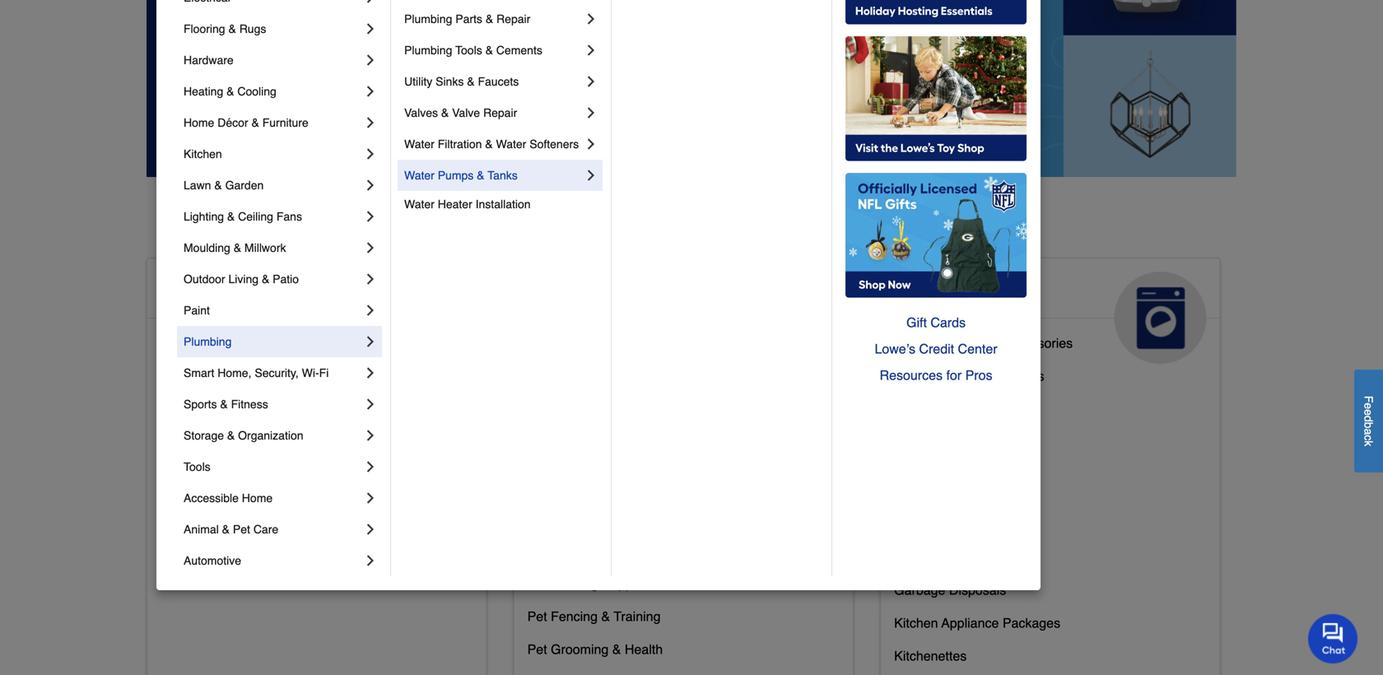 Task type: locate. For each thing, give the bounding box(es) containing it.
accessible bedroom link
[[161, 365, 281, 398]]

living
[[228, 272, 259, 286]]

0 horizontal spatial accessories
[[615, 510, 685, 525]]

chevron right image for smart home, security, wi-fi
[[362, 365, 379, 381]]

accessible up sports
[[161, 368, 223, 384]]

1 vertical spatial animal & pet care link
[[184, 514, 362, 545]]

resources for pros link
[[845, 362, 1027, 389]]

water down valves
[[404, 137, 435, 151]]

0 horizontal spatial kitchen
[[184, 147, 222, 161]]

animal down relief
[[184, 523, 219, 536]]

chevron right image for outdoor living & patio
[[362, 271, 379, 287]]

care down physical
[[253, 523, 278, 536]]

utility
[[404, 75, 432, 88]]

pet beds, houses, & furniture
[[527, 395, 705, 410]]

chevron right image for accessible home
[[362, 490, 379, 506]]

chevron right image for valves & valve repair
[[583, 105, 599, 121]]

gift cards
[[906, 315, 966, 330]]

animal & pet care down relief
[[184, 523, 278, 536]]

chevron right image for utility sinks & faucets
[[583, 73, 599, 90]]

lawn & garden link
[[184, 170, 362, 201]]

animal & pet care up the livestock supplies
[[527, 278, 670, 331]]

home up the storage & organization link in the left of the page
[[274, 401, 309, 417]]

1 vertical spatial animal & pet care
[[184, 523, 278, 536]]

patio
[[273, 272, 299, 286]]

1 horizontal spatial parts
[[956, 335, 986, 351]]

scissors
[[606, 459, 656, 474]]

a
[[1362, 428, 1375, 435]]

center
[[958, 341, 997, 356]]

furniture down heating & cooling link
[[262, 116, 308, 129]]

plumbing up smart
[[184, 335, 232, 348]]

utility sinks & faucets link
[[404, 66, 583, 97]]

2 e from the top
[[1362, 409, 1375, 416]]

plumbing up plumbing tools & cements
[[404, 12, 452, 26]]

care up livestock
[[527, 305, 579, 331]]

garbage disposals
[[894, 582, 1006, 598]]

appliances image
[[1114, 272, 1207, 364]]

supplies down gates
[[602, 576, 653, 591]]

valves & valve repair link
[[404, 97, 583, 128]]

accessible bedroom
[[161, 368, 281, 384]]

kitchen appliance packages
[[894, 615, 1060, 631]]

0 horizontal spatial furniture
[[262, 116, 308, 129]]

injury
[[161, 500, 193, 515]]

décor
[[218, 116, 248, 129]]

parts for plumbing
[[455, 12, 482, 26]]

pet
[[634, 278, 670, 305], [527, 395, 547, 410], [527, 428, 547, 443], [527, 459, 547, 474], [527, 510, 547, 525], [233, 523, 250, 536], [527, 543, 547, 558], [527, 576, 547, 591], [527, 609, 547, 624], [527, 642, 547, 657]]

1 horizontal spatial animal & pet care
[[527, 278, 670, 331]]

accessible home link up 'mobility'
[[184, 482, 362, 514]]

1 vertical spatial accessible home
[[184, 491, 273, 505]]

beverage
[[894, 368, 951, 384]]

e up b
[[1362, 409, 1375, 416]]

0 vertical spatial care
[[527, 305, 579, 331]]

plumbing parts & repair
[[404, 12, 530, 26]]

water for water heater installation
[[404, 198, 435, 211]]

furniture up "waste"
[[653, 395, 705, 410]]

kitchen appliance packages link
[[894, 612, 1060, 645]]

accessories
[[1002, 335, 1073, 351], [615, 510, 685, 525]]

accessible for bottommost accessible home link
[[184, 491, 239, 505]]

0 vertical spatial accessible home
[[161, 278, 351, 305]]

parts down cards on the right top
[[956, 335, 986, 351]]

plumbing up utility
[[404, 44, 452, 57]]

0 horizontal spatial tools
[[184, 460, 210, 473]]

kitchen for kitchen
[[184, 147, 222, 161]]

0 vertical spatial animal & pet care
[[527, 278, 670, 331]]

accessible up smart
[[161, 335, 223, 351]]

repair for plumbing parts & repair
[[496, 12, 530, 26]]

rugs
[[239, 22, 266, 35]]

softeners
[[530, 137, 579, 151]]

pet for pet clothing & accessories
[[527, 510, 547, 525]]

chevron right image for kitchen
[[362, 146, 379, 162]]

accessible for accessible entry & home 'link'
[[161, 401, 223, 417]]

care
[[527, 305, 579, 331], [253, 523, 278, 536]]

furniture
[[262, 116, 308, 129], [653, 395, 705, 410]]

gift cards link
[[845, 310, 1027, 336]]

accessible up 'daily assistance'
[[161, 434, 223, 449]]

accessible home link up wi-
[[147, 258, 486, 364]]

& inside pet clippers, scissors & brushes
[[660, 459, 669, 474]]

wi-
[[302, 366, 319, 380]]

chevron right image
[[362, 0, 379, 6], [362, 21, 379, 37], [362, 52, 379, 68], [583, 136, 599, 152], [362, 240, 379, 256], [362, 271, 379, 287], [362, 365, 379, 381], [362, 427, 379, 444], [362, 490, 379, 506], [362, 521, 379, 538], [362, 552, 379, 569]]

supplies right "waste"
[[659, 428, 710, 443]]

lowe's
[[875, 341, 915, 356]]

chevron right image for sports & fitness
[[362, 396, 379, 412]]

accessible down 'daily assistance'
[[184, 491, 239, 505]]

accessible down moulding
[[161, 278, 281, 305]]

home inside 'link'
[[274, 401, 309, 417]]

chevron right image for lawn & garden
[[362, 177, 379, 193]]

for
[[946, 368, 962, 383]]

1 vertical spatial accessories
[[615, 510, 685, 525]]

chevron right image for plumbing
[[362, 333, 379, 350]]

parts up plumbing tools & cements
[[455, 12, 482, 26]]

plumbing tools & cements link
[[404, 35, 583, 66]]

grooming
[[551, 642, 609, 657]]

0 horizontal spatial parts
[[455, 12, 482, 26]]

d
[[1362, 416, 1375, 422]]

animal up livestock
[[527, 278, 604, 305]]

water left heater
[[404, 198, 435, 211]]

lawn & garden
[[184, 179, 264, 192]]

1 horizontal spatial care
[[527, 305, 579, 331]]

mobility
[[249, 533, 294, 548]]

home décor & furniture
[[184, 116, 308, 129]]

pet for pet feeding supplies
[[527, 576, 547, 591]]

1 vertical spatial repair
[[483, 106, 517, 119]]

kitchen up lawn
[[184, 147, 222, 161]]

supplies up houses,
[[586, 362, 636, 377]]

appliance parts & accessories link
[[894, 332, 1073, 365]]

accessories up chillers
[[1002, 335, 1073, 351]]

0 vertical spatial tools
[[455, 44, 482, 57]]

0 vertical spatial parts
[[455, 12, 482, 26]]

1 vertical spatial parts
[[956, 335, 986, 351]]

accessible home
[[161, 278, 351, 305], [184, 491, 273, 505]]

hardware link
[[184, 44, 362, 76]]

1 vertical spatial kitchen
[[227, 434, 271, 449]]

1 horizontal spatial animal & pet care link
[[514, 258, 853, 364]]

moulding & millwork link
[[184, 232, 362, 263]]

plumbing for plumbing tools & cements
[[404, 44, 452, 57]]

chevron right image
[[583, 11, 599, 27], [583, 42, 599, 58], [583, 73, 599, 90], [362, 83, 379, 100], [583, 105, 599, 121], [362, 114, 379, 131], [362, 146, 379, 162], [583, 167, 599, 184], [362, 177, 379, 193], [362, 208, 379, 225], [362, 302, 379, 319], [362, 333, 379, 350], [362, 396, 379, 412], [362, 459, 379, 475]]

animal
[[527, 278, 604, 305], [184, 523, 219, 536]]

1 vertical spatial furniture
[[653, 395, 705, 410]]

pet grooming & health link
[[527, 638, 663, 671]]

cards
[[931, 315, 966, 330]]

2 vertical spatial kitchen
[[894, 615, 938, 631]]

1 horizontal spatial animal
[[527, 278, 604, 305]]

0 horizontal spatial animal
[[184, 523, 219, 536]]

appliance down 'disposals' at the right bottom of page
[[941, 615, 999, 631]]

appliance
[[894, 335, 952, 351], [941, 615, 999, 631]]

kitchen for kitchen appliance packages
[[894, 615, 938, 631]]

0 vertical spatial appliance
[[894, 335, 952, 351]]

f e e d b a c k button
[[1354, 370, 1383, 473]]

chevron right image for heating & cooling
[[362, 83, 379, 100]]

accessible for "accessible bedroom" link
[[161, 368, 223, 384]]

lawn
[[184, 179, 211, 192]]

wheelchairs
[[161, 533, 233, 548]]

kitchen down garbage
[[894, 615, 938, 631]]

water filtration & water softeners link
[[404, 128, 583, 160]]

accessible up storage
[[161, 401, 223, 417]]

water left pumps
[[404, 169, 435, 182]]

chevron right image for lighting & ceiling fans
[[362, 208, 379, 225]]

home down heating
[[184, 116, 214, 129]]

1 vertical spatial plumbing
[[404, 44, 452, 57]]

pet inside pet clippers, scissors & brushes
[[527, 459, 547, 474]]

accessories for appliance parts & accessories
[[1002, 335, 1073, 351]]

water inside water heater installation link
[[404, 198, 435, 211]]

water inside water pumps & tanks link
[[404, 169, 435, 182]]

sports & fitness link
[[184, 389, 362, 420]]

repair up cements
[[496, 12, 530, 26]]

kitchen down accessible entry & home 'link'
[[227, 434, 271, 449]]

accessible home image
[[381, 272, 473, 364]]

smart home, security, wi-fi
[[184, 366, 329, 380]]

pet grooming & health
[[527, 642, 663, 657]]

1 vertical spatial care
[[253, 523, 278, 536]]

accessible home link
[[147, 258, 486, 364], [184, 482, 362, 514]]

0 vertical spatial kitchen
[[184, 147, 222, 161]]

accessible inside 'link'
[[161, 401, 223, 417]]

0 vertical spatial repair
[[496, 12, 530, 26]]

0 horizontal spatial care
[[253, 523, 278, 536]]

organization
[[238, 429, 303, 442]]

chevron right image for plumbing tools & cements
[[583, 42, 599, 58]]

health
[[625, 642, 663, 657]]

home down moulding & millwork link
[[287, 278, 351, 305]]

1 horizontal spatial accessories
[[1002, 335, 1073, 351]]

lowe's credit center link
[[845, 336, 1027, 362]]

plumbing for plumbing parts & repair
[[404, 12, 452, 26]]

kitchenettes link
[[894, 645, 967, 675]]

accessible bathroom
[[161, 335, 284, 351]]

automotive link
[[184, 545, 362, 576]]

pet for pet cleaning & waste supplies
[[527, 428, 547, 443]]

lighting & ceiling fans link
[[184, 201, 362, 232]]

plumbing tools & cements
[[404, 44, 542, 57]]

0 vertical spatial plumbing
[[404, 12, 452, 26]]

plumbing parts & repair link
[[404, 3, 583, 35]]

k
[[1362, 441, 1375, 446]]

0 vertical spatial animal & pet care link
[[514, 258, 853, 364]]

0 vertical spatial accessories
[[1002, 335, 1073, 351]]

repair down faucets
[[483, 106, 517, 119]]

heating & cooling
[[184, 85, 276, 98]]

water pumps & tanks
[[404, 169, 518, 182]]

2 vertical spatial plumbing
[[184, 335, 232, 348]]

security,
[[255, 366, 299, 380]]

flooring & rugs
[[184, 22, 266, 35]]

2 horizontal spatial kitchen
[[894, 615, 938, 631]]

0 vertical spatial animal
[[527, 278, 604, 305]]

fi
[[319, 366, 329, 380]]

appliance down gift
[[894, 335, 952, 351]]

sinks
[[436, 75, 464, 88]]

accessories up gates
[[615, 510, 685, 525]]

lighting
[[184, 210, 224, 223]]

e up d
[[1362, 403, 1375, 409]]



Task type: describe. For each thing, give the bounding box(es) containing it.
paint
[[184, 304, 210, 317]]

1 horizontal spatial tools
[[455, 44, 482, 57]]

doors
[[551, 543, 586, 558]]

repair for valves & valve repair
[[483, 106, 517, 119]]

pet for pet clippers, scissors & brushes
[[527, 459, 547, 474]]

1 vertical spatial appliance
[[941, 615, 999, 631]]

2 vertical spatial supplies
[[602, 576, 653, 591]]

daily assistance
[[161, 467, 256, 482]]

wheelchairs & mobility aids link
[[161, 529, 322, 562]]

chat invite button image
[[1308, 613, 1358, 664]]

smart
[[184, 366, 214, 380]]

water heater installation
[[404, 198, 531, 211]]

home down tools link in the left of the page
[[242, 491, 273, 505]]

beverage & wine chillers link
[[894, 365, 1044, 398]]

pet feeding supplies
[[527, 576, 653, 591]]

lowe's credit center
[[875, 341, 997, 356]]

chevron right image for plumbing parts & repair
[[583, 11, 599, 27]]

visit the lowe's toy shop. image
[[845, 36, 1027, 161]]

beverage & wine chillers
[[894, 368, 1044, 384]]

accessible for accessible kitchen link
[[161, 434, 223, 449]]

accessible for accessible bathroom link
[[161, 335, 223, 351]]

1 horizontal spatial kitchen
[[227, 434, 271, 449]]

moulding & millwork
[[184, 241, 286, 254]]

pet feeding supplies link
[[527, 572, 653, 605]]

chevron right image for water pumps & tanks
[[583, 167, 599, 184]]

pet cleaning & waste supplies link
[[527, 424, 710, 457]]

& inside 'link'
[[262, 401, 270, 417]]

injury relief & physical therapy
[[161, 500, 347, 515]]

water for water pumps & tanks
[[404, 169, 435, 182]]

daily
[[161, 467, 190, 482]]

enjoy savings year-round. no matter what you're shopping for, find what you need at a great price. image
[[147, 0, 1237, 177]]

holiday hosting essentials. image
[[845, 0, 1027, 25]]

sports & fitness
[[184, 398, 268, 411]]

chevron right image for automotive
[[362, 552, 379, 569]]

outdoor
[[184, 272, 225, 286]]

accessories for pet clothing & accessories
[[615, 510, 685, 525]]

1 vertical spatial accessible home link
[[184, 482, 362, 514]]

paint link
[[184, 295, 362, 326]]

0 vertical spatial accessible home link
[[147, 258, 486, 364]]

home décor & furniture link
[[184, 107, 362, 138]]

tanks
[[488, 169, 518, 182]]

0 vertical spatial furniture
[[262, 116, 308, 129]]

pet clothing & accessories link
[[527, 506, 685, 539]]

1 horizontal spatial furniture
[[653, 395, 705, 410]]

disposals
[[949, 582, 1006, 598]]

utility sinks & faucets
[[404, 75, 519, 88]]

pet doors & gates link
[[527, 539, 637, 572]]

accessible kitchen
[[161, 434, 271, 449]]

pet fencing & training link
[[527, 605, 661, 638]]

feeding
[[551, 576, 598, 591]]

livestock supplies link
[[527, 358, 636, 391]]

clippers,
[[551, 459, 603, 474]]

plumbing link
[[184, 326, 362, 357]]

0 horizontal spatial animal & pet care
[[184, 523, 278, 536]]

garden
[[225, 179, 264, 192]]

pet for pet doors & gates
[[527, 543, 547, 558]]

0 vertical spatial supplies
[[586, 362, 636, 377]]

pet for pet beds, houses, & furniture
[[527, 395, 547, 410]]

outdoor living & patio link
[[184, 263, 362, 295]]

animal & pet care image
[[748, 272, 840, 364]]

b
[[1362, 422, 1375, 428]]

therapy
[[299, 500, 347, 515]]

chevron right image for hardware
[[362, 52, 379, 68]]

assistance
[[193, 467, 256, 482]]

home,
[[218, 366, 251, 380]]

1 e from the top
[[1362, 403, 1375, 409]]

officially licensed n f l gifts. shop now. image
[[845, 173, 1027, 298]]

chevron right image for storage & organization
[[362, 427, 379, 444]]

pet for pet fencing & training
[[527, 609, 547, 624]]

pet doors & gates
[[527, 543, 637, 558]]

lighting & ceiling fans
[[184, 210, 302, 223]]

appliance parts & accessories
[[894, 335, 1073, 351]]

pet fencing & training
[[527, 609, 661, 624]]

resources
[[880, 368, 943, 383]]

1 vertical spatial animal
[[184, 523, 219, 536]]

chevron right image for moulding & millwork
[[362, 240, 379, 256]]

filtration
[[438, 137, 482, 151]]

cleaning
[[551, 428, 603, 443]]

installation
[[476, 198, 531, 211]]

0 horizontal spatial animal & pet care link
[[184, 514, 362, 545]]

beds,
[[551, 395, 584, 410]]

sports
[[184, 398, 217, 411]]

heating & cooling link
[[184, 76, 362, 107]]

aids
[[297, 533, 322, 548]]

water filtration & water softeners
[[404, 137, 579, 151]]

fitness
[[231, 398, 268, 411]]

gates
[[602, 543, 637, 558]]

water pumps & tanks link
[[404, 160, 583, 191]]

flooring
[[184, 22, 225, 35]]

c
[[1362, 435, 1375, 441]]

tools link
[[184, 451, 362, 482]]

chevron right image for tools
[[362, 459, 379, 475]]

valve
[[452, 106, 480, 119]]

waste
[[619, 428, 656, 443]]

f
[[1362, 396, 1375, 403]]

1 vertical spatial tools
[[184, 460, 210, 473]]

water for water filtration & water softeners
[[404, 137, 435, 151]]

appliances link
[[881, 258, 1220, 364]]

chevron right image for paint
[[362, 302, 379, 319]]

ceiling
[[238, 210, 273, 223]]

valves & valve repair
[[404, 106, 517, 119]]

chevron right image for animal & pet care
[[362, 521, 379, 538]]

credit
[[919, 341, 954, 356]]

f e e d b a c k
[[1362, 396, 1375, 446]]

water up tanks
[[496, 137, 526, 151]]

entry
[[227, 401, 258, 417]]

livestock supplies
[[527, 362, 636, 377]]

accessible entry & home link
[[161, 398, 309, 430]]

chillers
[[1000, 368, 1044, 384]]

heating
[[184, 85, 223, 98]]

pet for pet grooming & health
[[527, 642, 547, 657]]

wine
[[967, 368, 997, 384]]

training
[[614, 609, 661, 624]]

valves
[[404, 106, 438, 119]]

cooling
[[237, 85, 276, 98]]

outdoor living & patio
[[184, 272, 299, 286]]

chevron right image for water filtration & water softeners
[[583, 136, 599, 152]]

fans
[[276, 210, 302, 223]]

appliances
[[894, 278, 1017, 305]]

brushes
[[527, 479, 576, 494]]

chevron right image for flooring & rugs
[[362, 21, 379, 37]]

parts for appliance
[[956, 335, 986, 351]]

1 vertical spatial supplies
[[659, 428, 710, 443]]

livestock
[[527, 362, 582, 377]]

chevron right image for home décor & furniture
[[362, 114, 379, 131]]



Task type: vqa. For each thing, say whether or not it's contained in the screenshot.
the rightmost in
no



